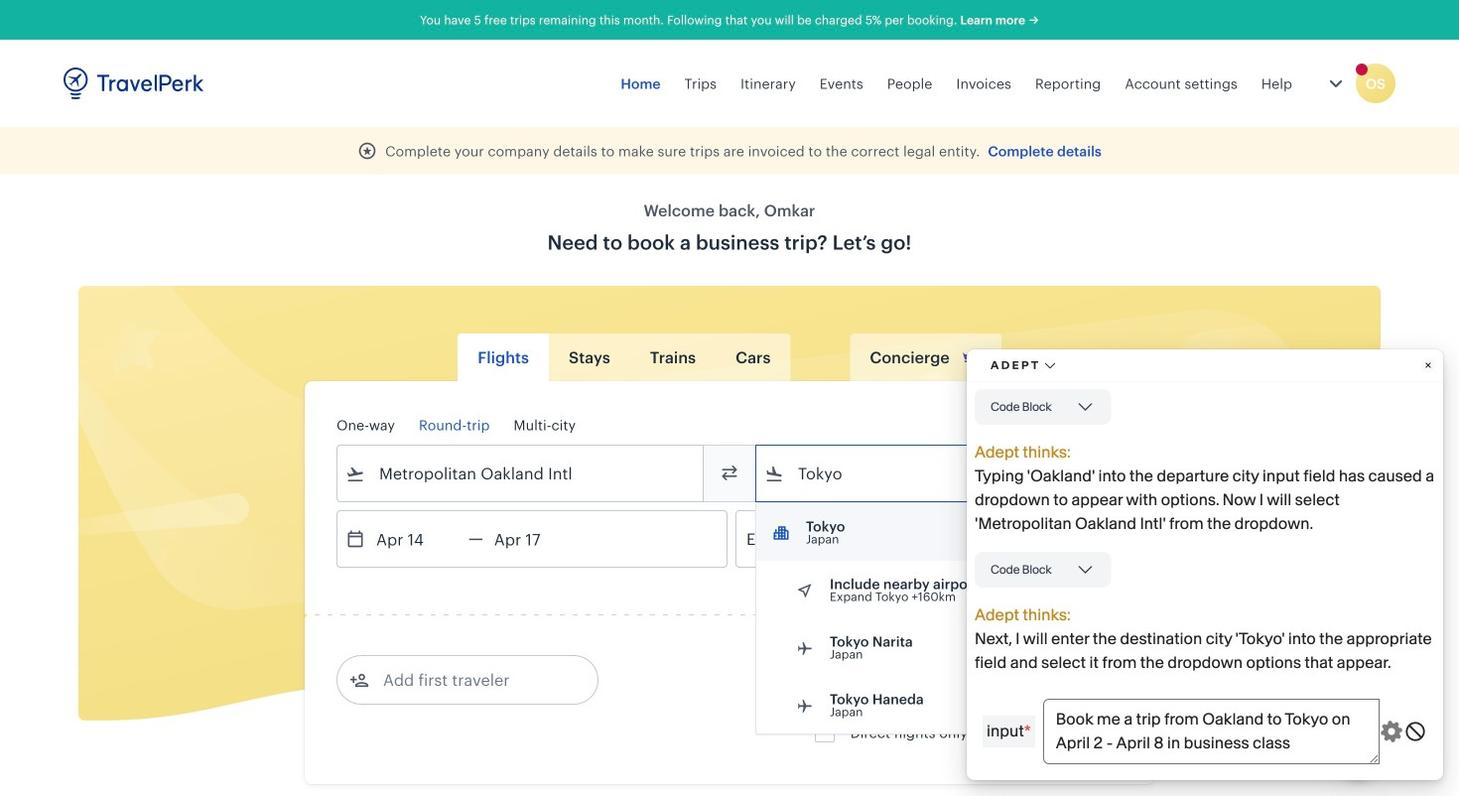 Task type: locate. For each thing, give the bounding box(es) containing it.
Depart text field
[[365, 511, 469, 567]]

To search field
[[784, 458, 1096, 489]]



Task type: vqa. For each thing, say whether or not it's contained in the screenshot.
'Add traveler' search field
no



Task type: describe. For each thing, give the bounding box(es) containing it.
From search field
[[365, 458, 677, 489]]

Return text field
[[483, 511, 587, 567]]

Add first traveler search field
[[369, 664, 576, 696]]



